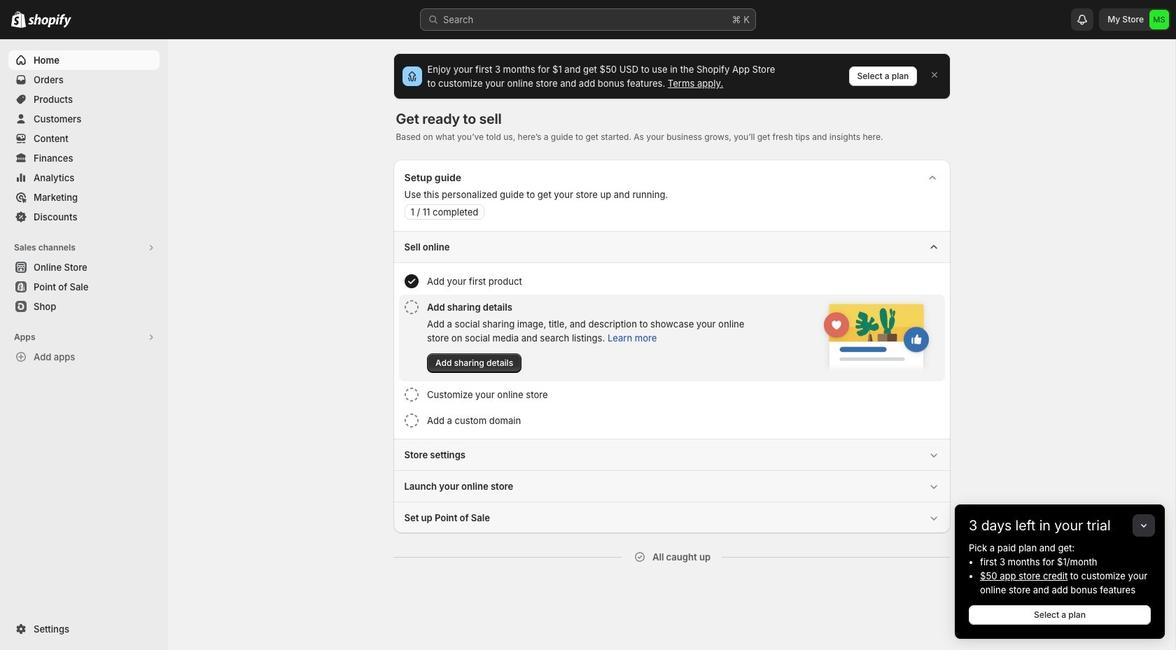 Task type: locate. For each thing, give the bounding box(es) containing it.
guide categories group
[[393, 231, 950, 533]]

mark add a custom domain as done image
[[404, 414, 418, 428]]

sell online group
[[393, 231, 950, 439]]

mark add your first product as not done image
[[404, 274, 418, 288]]

shopify image
[[28, 14, 71, 28]]

my store image
[[1149, 10, 1169, 29]]

mark customize your online store as done image
[[404, 388, 418, 402]]



Task type: describe. For each thing, give the bounding box(es) containing it.
customize your online store group
[[399, 382, 945, 407]]

add a custom domain group
[[399, 408, 945, 433]]

shopify image
[[11, 11, 26, 28]]

add your first product group
[[399, 269, 945, 294]]

setup guide region
[[393, 160, 950, 533]]

add sharing details group
[[399, 295, 945, 382]]

mark add sharing details as done image
[[404, 300, 418, 314]]



Task type: vqa. For each thing, say whether or not it's contained in the screenshot.
Months.
no



